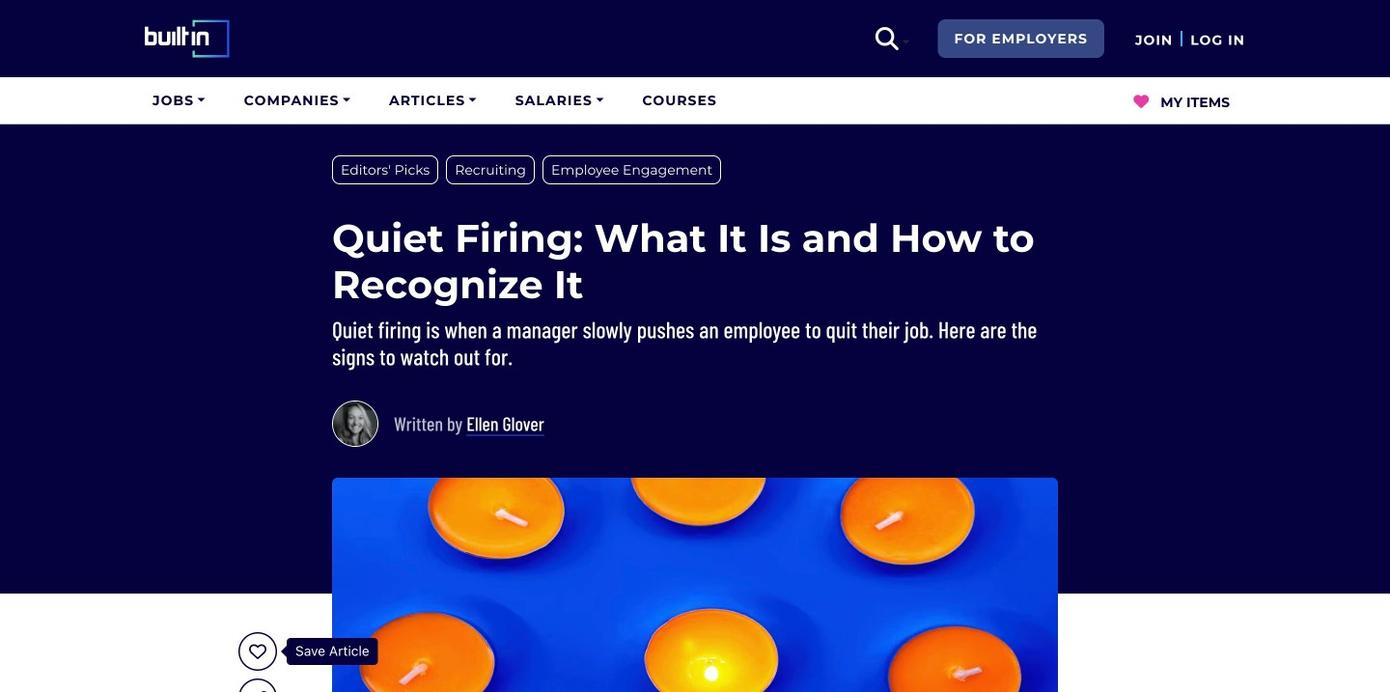 Task type: vqa. For each thing, say whether or not it's contained in the screenshot.
Built In National image in the left top of the page
no



Task type: locate. For each thing, give the bounding box(es) containing it.
search button image
[[876, 27, 899, 50]]

menu
[[145, 77, 1245, 124]]

tooltip
[[281, 638, 378, 665]]

main content
[[0, 125, 1390, 692]]

2 menu item from the left
[[236, 77, 358, 124]]

built in logo image
[[145, 14, 251, 63]]

menu item
[[145, 77, 213, 124], [236, 77, 358, 124], [381, 77, 484, 124], [508, 77, 611, 124], [635, 77, 725, 124]]

1 menu item from the left
[[145, 77, 213, 124]]



Task type: describe. For each thing, give the bounding box(es) containing it.
quiet firing: what it is and how to recognize it image
[[332, 478, 1058, 692]]

solid image
[[1134, 94, 1149, 109]]

3 menu item from the left
[[381, 77, 484, 124]]

4 menu item from the left
[[508, 77, 611, 124]]

heart image
[[249, 643, 266, 660]]

5 menu item from the left
[[635, 77, 725, 124]]

ellen glover image
[[332, 401, 378, 447]]



